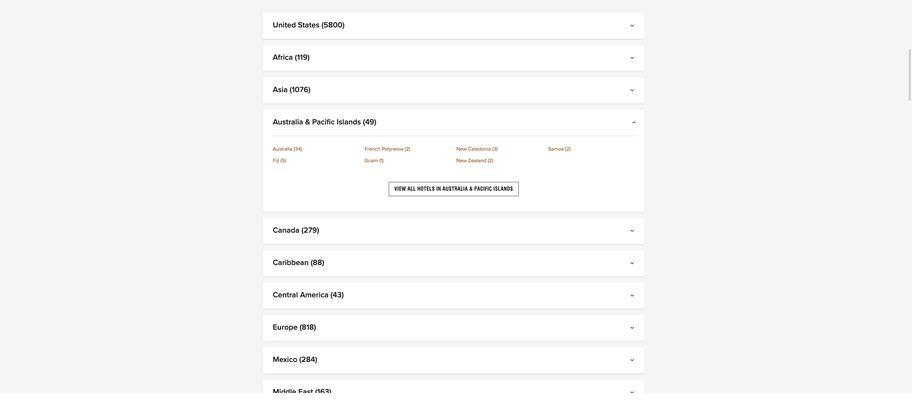 Task type: describe. For each thing, give the bounding box(es) containing it.
(2) for new zealand (2)
[[488, 158, 494, 163]]

(34)
[[294, 146, 302, 152]]

asia
[[273, 86, 288, 94]]

fiji (5)
[[273, 158, 286, 163]]

arrow down image for europe (818)
[[632, 326, 635, 332]]

central
[[273, 291, 298, 299]]

canada (279)
[[273, 227, 319, 235]]

(3)
[[493, 146, 498, 152]]

united
[[273, 21, 296, 29]]

australia for australia (34)
[[273, 146, 293, 152]]

caledonia
[[468, 146, 491, 152]]

arrow down image for caribbean (88)
[[632, 262, 635, 267]]

united states (5800)
[[273, 21, 345, 29]]

asia (1076)
[[273, 86, 311, 94]]

arrow down image for africa (119)
[[632, 56, 635, 61]]

fiji
[[273, 158, 279, 163]]

(5800)
[[322, 21, 345, 29]]

all
[[408, 186, 416, 192]]

arrow down image for central america (43)
[[632, 294, 635, 299]]

french polynesia (2) link
[[365, 146, 451, 152]]

new for new caledonia (3)
[[457, 146, 467, 152]]

1 horizontal spatial islands
[[494, 186, 513, 192]]

mexico
[[273, 356, 297, 364]]

view
[[395, 186, 406, 192]]

in
[[437, 186, 441, 192]]

mexico (284)
[[273, 356, 317, 364]]

states
[[298, 21, 320, 29]]

africa (119)
[[273, 54, 310, 61]]

0 vertical spatial &
[[305, 118, 310, 126]]

view all hotels in australia & pacific islands
[[395, 186, 513, 192]]

central america (43)
[[273, 291, 344, 299]]

(119)
[[295, 54, 310, 61]]

samoa (2)
[[548, 146, 571, 152]]

africa
[[273, 54, 293, 61]]



Task type: vqa. For each thing, say whether or not it's contained in the screenshot.
(818)
yes



Task type: locate. For each thing, give the bounding box(es) containing it.
0 horizontal spatial (2)
[[405, 146, 410, 152]]

arrow down image
[[632, 24, 635, 29], [632, 262, 635, 267], [632, 326, 635, 332]]

(284)
[[299, 356, 317, 364]]

0 vertical spatial pacific
[[312, 118, 335, 126]]

europe
[[273, 324, 298, 332]]

0 horizontal spatial &
[[305, 118, 310, 126]]

& down new zealand (2)
[[470, 186, 473, 192]]

1 new from the top
[[457, 146, 467, 152]]

1 vertical spatial australia
[[273, 146, 293, 152]]

(818)
[[300, 324, 316, 332]]

1 vertical spatial islands
[[494, 186, 513, 192]]

french polynesia (2)
[[365, 146, 410, 152]]

3 arrow down image from the top
[[632, 326, 635, 332]]

1 vertical spatial arrow down image
[[632, 262, 635, 267]]

new
[[457, 146, 467, 152], [457, 158, 467, 163]]

arrow down image
[[632, 56, 635, 61], [632, 89, 635, 94], [632, 229, 635, 235], [632, 294, 635, 299], [632, 359, 635, 364], [632, 391, 635, 393]]

europe (818)
[[273, 324, 316, 332]]

0 vertical spatial australia
[[273, 118, 303, 126]]

samoa
[[548, 146, 564, 152]]

2 arrow down image from the top
[[632, 89, 635, 94]]

australia right in
[[443, 186, 468, 192]]

pacific down zealand
[[475, 186, 492, 192]]

pacific up australia (34) link at top
[[312, 118, 335, 126]]

3 arrow down image from the top
[[632, 229, 635, 235]]

2 vertical spatial australia
[[443, 186, 468, 192]]

(2) down (3)
[[488, 158, 494, 163]]

new caledonia (3)
[[457, 146, 498, 152]]

arrow up image
[[632, 121, 635, 126]]

(2)
[[405, 146, 410, 152], [565, 146, 571, 152], [488, 158, 494, 163]]

zealand
[[468, 158, 487, 163]]

arrow down image for united states (5800)
[[632, 24, 635, 29]]

(279)
[[302, 227, 319, 235]]

0 horizontal spatial pacific
[[312, 118, 335, 126]]

islands left (49)
[[337, 118, 361, 126]]

arrow down image for canada (279)
[[632, 229, 635, 235]]

new up new zealand (2)
[[457, 146, 467, 152]]

new zealand (2)
[[457, 158, 494, 163]]

(49)
[[363, 118, 377, 126]]

0 vertical spatial new
[[457, 146, 467, 152]]

4 arrow down image from the top
[[632, 294, 635, 299]]

caribbean (88)
[[273, 259, 324, 267]]

new caledonia (3) link
[[457, 146, 543, 152]]

pacific
[[312, 118, 335, 126], [475, 186, 492, 192]]

guam (1) link
[[365, 158, 451, 163]]

arrow down image for asia (1076)
[[632, 89, 635, 94]]

1 horizontal spatial pacific
[[475, 186, 492, 192]]

islands down new zealand (2) link
[[494, 186, 513, 192]]

islands
[[337, 118, 361, 126], [494, 186, 513, 192]]

america
[[300, 291, 329, 299]]

guam (1)
[[365, 158, 384, 163]]

2 vertical spatial arrow down image
[[632, 326, 635, 332]]

0 vertical spatial arrow down image
[[632, 24, 635, 29]]

caribbean
[[273, 259, 309, 267]]

&
[[305, 118, 310, 126], [470, 186, 473, 192]]

(2) up "guam (1)" link
[[405, 146, 410, 152]]

australia
[[273, 118, 303, 126], [273, 146, 293, 152], [443, 186, 468, 192]]

1 vertical spatial pacific
[[475, 186, 492, 192]]

australia (34) link
[[273, 146, 360, 152]]

new left zealand
[[457, 158, 467, 163]]

australia (34)
[[273, 146, 302, 152]]

australia for australia & pacific islands (49)
[[273, 118, 303, 126]]

(5)
[[281, 158, 286, 163]]

canada
[[273, 227, 300, 235]]

1 horizontal spatial (2)
[[488, 158, 494, 163]]

(2) right samoa
[[565, 146, 571, 152]]

new zealand (2) link
[[457, 158, 543, 163]]

arrow down image for mexico (284)
[[632, 359, 635, 364]]

view all hotels in australia & pacific islands link
[[389, 182, 519, 196]]

samoa (2) link
[[548, 146, 635, 152]]

fiji (5) link
[[273, 158, 360, 163]]

french
[[365, 146, 380, 152]]

1 vertical spatial &
[[470, 186, 473, 192]]

(2) for french polynesia (2)
[[405, 146, 410, 152]]

1 horizontal spatial &
[[470, 186, 473, 192]]

& up australia (34) link at top
[[305, 118, 310, 126]]

1 arrow down image from the top
[[632, 24, 635, 29]]

(88)
[[311, 259, 324, 267]]

2 new from the top
[[457, 158, 467, 163]]

1 arrow down image from the top
[[632, 56, 635, 61]]

0 horizontal spatial islands
[[337, 118, 361, 126]]

2 horizontal spatial (2)
[[565, 146, 571, 152]]

2 arrow down image from the top
[[632, 262, 635, 267]]

1 vertical spatial new
[[457, 158, 467, 163]]

5 arrow down image from the top
[[632, 359, 635, 364]]

hotels
[[418, 186, 435, 192]]

guam
[[365, 158, 378, 163]]

0 vertical spatial islands
[[337, 118, 361, 126]]

(1)
[[380, 158, 384, 163]]

(1076)
[[290, 86, 311, 94]]

new for new zealand (2)
[[457, 158, 467, 163]]

6 arrow down image from the top
[[632, 391, 635, 393]]

australia & pacific islands (49)
[[273, 118, 377, 126]]

australia up (5)
[[273, 146, 293, 152]]

(43)
[[331, 291, 344, 299]]

polynesia
[[382, 146, 404, 152]]

australia up australia (34) on the left of the page
[[273, 118, 303, 126]]



